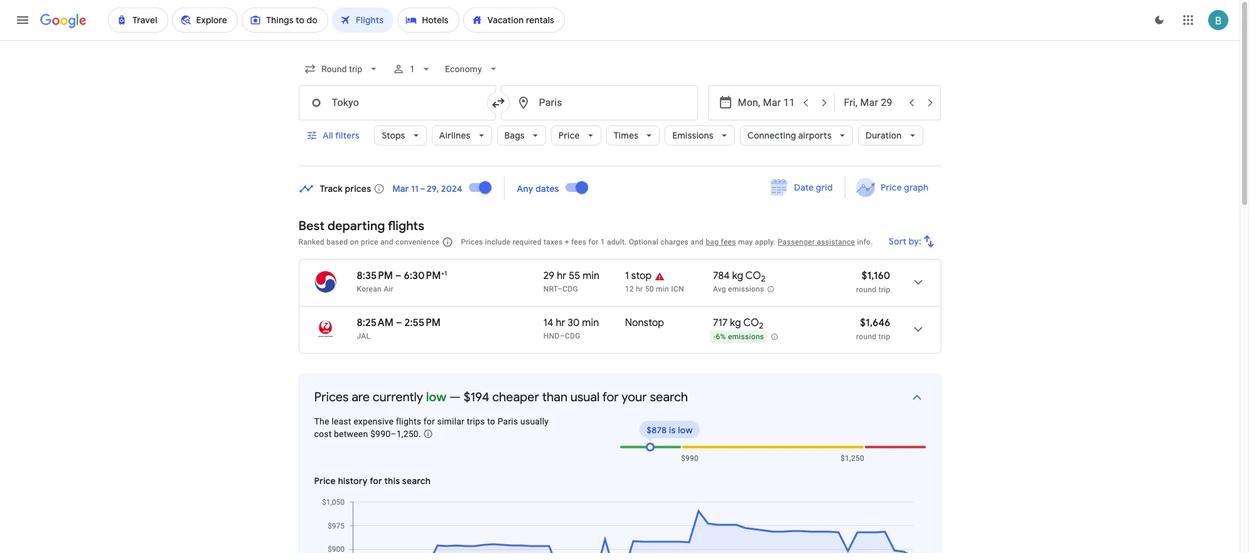 Task type: vqa. For each thing, say whether or not it's contained in the screenshot.
Duration popup button on the right top of page
yes



Task type: describe. For each thing, give the bounding box(es) containing it.
co for 784
[[746, 270, 761, 283]]

hr for 55
[[557, 270, 566, 283]]

flight details. leaves haneda airport at 8:25 am on monday, march 11 and arrives at paris charles de gaulle airport at 2:55 pm on monday, march 11. image
[[903, 315, 933, 345]]

ranked
[[299, 238, 325, 247]]

bags button
[[497, 121, 546, 151]]

swap origin and destination. image
[[491, 95, 506, 110]]

korean
[[357, 285, 382, 294]]

date grid button
[[761, 176, 843, 199]]

price for price history for this search
[[314, 476, 336, 487]]

optional
[[629, 238, 659, 247]]

price graph
[[881, 182, 929, 193]]

nrt
[[544, 285, 557, 294]]

2 fees from the left
[[721, 238, 736, 247]]

.
[[419, 429, 421, 439]]

usually cost between
[[314, 417, 549, 439]]

this
[[384, 476, 400, 487]]

trips
[[467, 417, 485, 427]]

charges
[[661, 238, 689, 247]]

for left this
[[370, 476, 382, 487]]

2 for 717
[[759, 321, 764, 332]]

$1,160 round trip
[[856, 270, 891, 294]]

kg for 717
[[730, 317, 741, 330]]

trip for $1,646
[[879, 333, 891, 342]]

change appearance image
[[1144, 5, 1175, 35]]

air
[[384, 285, 394, 294]]

hr for 50
[[636, 285, 643, 294]]

8:25 am – 2:55 pm jal
[[357, 317, 441, 341]]

1 horizontal spatial +
[[565, 238, 569, 247]]

11 – 29,
[[411, 183, 439, 194]]

between
[[334, 429, 368, 439]]

icn
[[671, 285, 684, 294]]

convenience
[[396, 238, 440, 247]]

0 vertical spatial search
[[650, 390, 688, 406]]

29 hr 55 min nrt – cdg
[[544, 270, 600, 294]]

taxes
[[544, 238, 563, 247]]

sort by: button
[[884, 227, 941, 257]]

include
[[485, 238, 511, 247]]

8:35 pm – 6:30 pm + 1
[[357, 269, 447, 283]]

6%
[[716, 333, 726, 342]]

stops
[[382, 130, 405, 141]]

6:30 pm
[[404, 270, 441, 283]]

date grid
[[794, 182, 833, 193]]

to
[[487, 417, 495, 427]]

nonstop
[[625, 317, 664, 330]]

usually
[[520, 417, 549, 427]]

min for 55
[[583, 270, 600, 283]]

nonstop flight. element
[[625, 317, 664, 331]]

any
[[517, 183, 533, 194]]

leaves haneda airport at 8:25 am on monday, march 11 and arrives at paris charles de gaulle airport at 2:55 pm on monday, march 11. element
[[357, 317, 441, 330]]

date
[[794, 182, 814, 193]]

50
[[645, 285, 654, 294]]

$1,646 round trip
[[856, 317, 891, 342]]

connecting
[[747, 130, 796, 141]]

for left the adult.
[[588, 238, 599, 247]]

1 inside popup button
[[410, 64, 415, 74]]

+ inside 8:35 pm – 6:30 pm + 1
[[441, 269, 444, 277]]

sort
[[889, 236, 906, 247]]

korean air
[[357, 285, 394, 294]]

layover (1 of 1) is a 12 hr 50 min overnight layover at incheon international airport in seoul. element
[[625, 284, 707, 294]]

30
[[568, 317, 580, 330]]

best departing flights
[[299, 218, 424, 234]]

learn more about price insights image
[[423, 430, 433, 440]]

by:
[[909, 236, 921, 247]]

prices
[[345, 183, 371, 194]]

8:25 am
[[357, 317, 394, 330]]

prices are currently low — $194 cheaper than usual for your search
[[314, 390, 688, 406]]

1 stop
[[625, 270, 652, 283]]

1646 US dollars text field
[[860, 317, 891, 330]]

none search field containing all filters
[[299, 54, 941, 166]]

784 kg co 2
[[713, 270, 766, 285]]

departing
[[328, 218, 385, 234]]

-
[[714, 333, 716, 342]]

price for price graph
[[881, 182, 902, 193]]

price history for this search
[[314, 476, 431, 487]]

Departure time: 8:25 AM. text field
[[357, 317, 394, 330]]

any dates
[[517, 183, 559, 194]]

your
[[622, 390, 647, 406]]

$878 is low
[[647, 425, 693, 436]]

emissions
[[672, 130, 714, 141]]

price graph button
[[848, 176, 939, 199]]

learn more about tracked prices image
[[374, 183, 385, 194]]

$990
[[681, 455, 699, 463]]

0 vertical spatial emissions
[[728, 285, 764, 294]]

price
[[361, 238, 378, 247]]

assistance
[[817, 238, 855, 247]]

find the best price region
[[299, 172, 941, 209]]

duration button
[[858, 121, 923, 151]]

price history graph image
[[313, 498, 926, 554]]

bag fees button
[[706, 238, 736, 247]]

$194
[[464, 390, 489, 406]]

grid
[[816, 182, 833, 193]]

-6% emissions
[[714, 333, 764, 342]]

adult.
[[607, 238, 627, 247]]

usual
[[570, 390, 600, 406]]

paris
[[498, 417, 518, 427]]

on
[[350, 238, 359, 247]]

airlines button
[[432, 121, 492, 151]]

similar
[[437, 417, 465, 427]]

graph
[[904, 182, 929, 193]]

717
[[713, 317, 728, 330]]

1 inside 8:35 pm – 6:30 pm + 1
[[444, 269, 447, 277]]

1 vertical spatial flights
[[396, 417, 421, 427]]

0 vertical spatial flights
[[388, 218, 424, 234]]

flight details. leaves narita international airport at 8:35 pm on monday, march 11 and arrives at paris charles de gaulle airport at 6:30 pm on tuesday, march 12. image
[[903, 267, 933, 298]]

29
[[544, 270, 555, 283]]

2 for 784
[[761, 274, 766, 285]]

cdg for 30
[[565, 332, 580, 341]]

best
[[299, 218, 325, 234]]



Task type: locate. For each thing, give the bounding box(es) containing it.
+ right taxes
[[565, 238, 569, 247]]

min right the 55
[[583, 270, 600, 283]]

1 trip from the top
[[879, 286, 891, 294]]

and
[[380, 238, 394, 247], [691, 238, 704, 247]]

0 vertical spatial price
[[559, 130, 580, 141]]

trip inside $1,646 round trip
[[879, 333, 891, 342]]

price right bags popup button on the left of the page
[[559, 130, 580, 141]]

track
[[320, 183, 343, 194]]

1 horizontal spatial price
[[559, 130, 580, 141]]

cdg down the 55
[[563, 285, 578, 294]]

total duration 14 hr 30 min. element
[[544, 317, 625, 331]]

0 vertical spatial 2
[[761, 274, 766, 285]]

all filters
[[322, 130, 359, 141]]

cheaper
[[492, 390, 539, 406]]

min right 50
[[656, 285, 669, 294]]

passenger assistance button
[[778, 238, 855, 247]]

1 vertical spatial min
[[656, 285, 669, 294]]

emissions down "784 kg co 2"
[[728, 285, 764, 294]]

Arrival time: 2:55 PM. text field
[[405, 317, 441, 330]]

1 vertical spatial prices
[[314, 390, 349, 406]]

None search field
[[299, 54, 941, 166]]

+ down learn more about ranking image
[[441, 269, 444, 277]]

12
[[625, 285, 634, 294]]

trip inside $1,160 round trip
[[879, 286, 891, 294]]

1 horizontal spatial fees
[[721, 238, 736, 247]]

$990–1,250
[[370, 429, 419, 439]]

0 horizontal spatial price
[[314, 476, 336, 487]]

+
[[565, 238, 569, 247], [441, 269, 444, 277]]

Departure text field
[[738, 86, 796, 120]]

avg emissions
[[713, 285, 764, 294]]

stop
[[631, 270, 652, 283]]

– inside 29 hr 55 min nrt – cdg
[[557, 285, 563, 294]]

flights up .
[[396, 417, 421, 427]]

cdg inside 14 hr 30 min hnd – cdg
[[565, 332, 580, 341]]

main content containing best departing flights
[[299, 172, 953, 554]]

co up the avg emissions
[[746, 270, 761, 283]]

2 vertical spatial price
[[314, 476, 336, 487]]

main content
[[299, 172, 953, 554]]

0 vertical spatial round
[[856, 286, 877, 294]]

co up the -6% emissions
[[743, 317, 759, 330]]

required
[[513, 238, 542, 247]]

kg for 784
[[732, 270, 743, 283]]

2 vertical spatial hr
[[556, 317, 565, 330]]

1 vertical spatial price
[[881, 182, 902, 193]]

hr left 50
[[636, 285, 643, 294]]

price
[[559, 130, 580, 141], [881, 182, 902, 193], [314, 476, 336, 487]]

cdg down 30
[[565, 332, 580, 341]]

14 hr 30 min hnd – cdg
[[544, 317, 599, 341]]

round inside $1,160 round trip
[[856, 286, 877, 294]]

1 vertical spatial low
[[678, 425, 693, 436]]

1 horizontal spatial and
[[691, 238, 704, 247]]

round down $1,646 text field
[[856, 333, 877, 342]]

– inside 8:35 pm – 6:30 pm + 1
[[395, 270, 402, 283]]

times button
[[606, 121, 660, 151]]

0 horizontal spatial prices
[[314, 390, 349, 406]]

kg up the avg emissions
[[732, 270, 743, 283]]

1 vertical spatial co
[[743, 317, 759, 330]]

1 vertical spatial round
[[856, 333, 877, 342]]

mar
[[393, 183, 409, 194]]

– inside 8:25 am – 2:55 pm jal
[[396, 317, 402, 330]]

prices
[[461, 238, 483, 247], [314, 390, 349, 406]]

jal
[[357, 332, 371, 341]]

hr right 29
[[557, 270, 566, 283]]

price left history
[[314, 476, 336, 487]]

stops button
[[374, 121, 427, 151]]

trip for $1,160
[[879, 286, 891, 294]]

the
[[314, 417, 329, 427]]

1160 US dollars text field
[[862, 270, 891, 283]]

2 trip from the top
[[879, 333, 891, 342]]

search right this
[[402, 476, 431, 487]]

hr
[[557, 270, 566, 283], [636, 285, 643, 294], [556, 317, 565, 330]]

round for $1,160
[[856, 286, 877, 294]]

search up $878 is low
[[650, 390, 688, 406]]

2 horizontal spatial price
[[881, 182, 902, 193]]

1 vertical spatial kg
[[730, 317, 741, 330]]

bags
[[504, 130, 525, 141]]

prices for prices are currently low — $194 cheaper than usual for your search
[[314, 390, 349, 406]]

Departure time: 8:35 PM. text field
[[357, 270, 393, 283]]

0 vertical spatial low
[[426, 390, 447, 406]]

1 vertical spatial 2
[[759, 321, 764, 332]]

1 vertical spatial trip
[[879, 333, 891, 342]]

search
[[650, 390, 688, 406], [402, 476, 431, 487]]

– down total duration 29 hr 55 min. element
[[557, 285, 563, 294]]

2 up the avg emissions
[[761, 274, 766, 285]]

min right 30
[[582, 317, 599, 330]]

2024
[[441, 183, 462, 194]]

kg inside 717 kg co 2
[[730, 317, 741, 330]]

total duration 29 hr 55 min. element
[[544, 270, 625, 284]]

0 horizontal spatial +
[[441, 269, 444, 277]]

learn more about ranking image
[[442, 237, 453, 248]]

leaves narita international airport at 8:35 pm on monday, march 11 and arrives at paris charles de gaulle airport at 6:30 pm on tuesday, march 12. element
[[357, 269, 447, 283]]

connecting airports
[[747, 130, 832, 141]]

low right is
[[678, 425, 693, 436]]

emissions
[[728, 285, 764, 294], [728, 333, 764, 342]]

for up the learn more about price insights image
[[424, 417, 435, 427]]

0 vertical spatial hr
[[557, 270, 566, 283]]

price left the graph on the right
[[881, 182, 902, 193]]

and left bag
[[691, 238, 704, 247]]

mar 11 – 29, 2024
[[393, 183, 462, 194]]

connecting airports button
[[740, 121, 853, 151]]

kg up the -6% emissions
[[730, 317, 741, 330]]

cdg inside 29 hr 55 min nrt – cdg
[[563, 285, 578, 294]]

1 horizontal spatial prices
[[461, 238, 483, 247]]

1 button
[[387, 54, 437, 84]]

0 horizontal spatial low
[[426, 390, 447, 406]]

$1,160
[[862, 270, 891, 283]]

– down total duration 14 hr 30 min. element
[[560, 332, 565, 341]]

1 round from the top
[[856, 286, 877, 294]]

2 inside "784 kg co 2"
[[761, 274, 766, 285]]

fees right bag
[[721, 238, 736, 247]]

ranked based on price and convenience
[[299, 238, 440, 247]]

1 vertical spatial hr
[[636, 285, 643, 294]]

low
[[426, 390, 447, 406], [678, 425, 693, 436]]

trip down "$1,160"
[[879, 286, 891, 294]]

hnd
[[544, 332, 560, 341]]

$1,646
[[860, 317, 891, 330]]

flights up convenience
[[388, 218, 424, 234]]

hr inside 14 hr 30 min hnd – cdg
[[556, 317, 565, 330]]

filters
[[335, 130, 359, 141]]

0 vertical spatial co
[[746, 270, 761, 283]]

all
[[322, 130, 333, 141]]

1 fees from the left
[[571, 238, 586, 247]]

may
[[738, 238, 753, 247]]

round for $1,646
[[856, 333, 877, 342]]

min for 30
[[582, 317, 599, 330]]

currently
[[373, 390, 423, 406]]

min for 50
[[656, 285, 669, 294]]

is
[[669, 425, 676, 436]]

are
[[352, 390, 370, 406]]

14
[[544, 317, 553, 330]]

0 vertical spatial kg
[[732, 270, 743, 283]]

and right price
[[380, 238, 394, 247]]

None field
[[299, 58, 385, 80], [440, 58, 504, 80], [299, 58, 385, 80], [440, 58, 504, 80]]

0 horizontal spatial search
[[402, 476, 431, 487]]

sort by:
[[889, 236, 921, 247]]

times
[[614, 130, 639, 141]]

0 horizontal spatial and
[[380, 238, 394, 247]]

1 and from the left
[[380, 238, 394, 247]]

co
[[746, 270, 761, 283], [743, 317, 759, 330]]

– inside 14 hr 30 min hnd – cdg
[[560, 332, 565, 341]]

1 vertical spatial emissions
[[728, 333, 764, 342]]

round down "$1,160"
[[856, 286, 877, 294]]

all filters button
[[299, 121, 369, 151]]

bag
[[706, 238, 719, 247]]

low left —
[[426, 390, 447, 406]]

Return text field
[[844, 86, 902, 120]]

1
[[410, 64, 415, 74], [601, 238, 605, 247], [444, 269, 447, 277], [625, 270, 629, 283]]

12 hr 50 min icn
[[625, 285, 684, 294]]

1 horizontal spatial search
[[650, 390, 688, 406]]

expensive
[[354, 417, 394, 427]]

prices right learn more about ranking image
[[461, 238, 483, 247]]

co for 717
[[743, 317, 759, 330]]

None text field
[[299, 85, 496, 121], [501, 85, 698, 121], [299, 85, 496, 121], [501, 85, 698, 121]]

min
[[583, 270, 600, 283], [656, 285, 669, 294], [582, 317, 599, 330]]

min inside 14 hr 30 min hnd – cdg
[[582, 317, 599, 330]]

2 round from the top
[[856, 333, 877, 342]]

the least expensive flights for similar trips to paris
[[314, 417, 518, 427]]

1 vertical spatial cdg
[[565, 332, 580, 341]]

co inside 717 kg co 2
[[743, 317, 759, 330]]

loading results progress bar
[[0, 40, 1240, 43]]

—
[[449, 390, 461, 406]]

2 vertical spatial min
[[582, 317, 599, 330]]

2 and from the left
[[691, 238, 704, 247]]

round inside $1,646 round trip
[[856, 333, 877, 342]]

– right the 8:35 pm at the left of the page
[[395, 270, 402, 283]]

emissions down 717 kg co 2
[[728, 333, 764, 342]]

dates
[[536, 183, 559, 194]]

min inside 29 hr 55 min nrt – cdg
[[583, 270, 600, 283]]

2 inside 717 kg co 2
[[759, 321, 764, 332]]

0 vertical spatial +
[[565, 238, 569, 247]]

– left arrival time: 2:55 pm. text field
[[396, 317, 402, 330]]

2:55 pm
[[405, 317, 441, 330]]

emissions button
[[665, 121, 735, 151]]

price history graph application
[[313, 498, 926, 554]]

2 up the -6% emissions
[[759, 321, 764, 332]]

fees right taxes
[[571, 238, 586, 247]]

price for price
[[559, 130, 580, 141]]

trip down $1,646
[[879, 333, 891, 342]]

$990–1,250 .
[[370, 429, 421, 439]]

trip
[[879, 286, 891, 294], [879, 333, 891, 342]]

prices include required taxes + fees for 1 adult. optional charges and bag fees may apply. passenger assistance
[[461, 238, 855, 247]]

hr for 30
[[556, 317, 565, 330]]

main menu image
[[15, 13, 30, 28]]

price inside button
[[881, 182, 902, 193]]

hr right 14
[[556, 317, 565, 330]]

8:35 pm
[[357, 270, 393, 283]]

airlines
[[439, 130, 471, 141]]

cost
[[314, 429, 332, 439]]

1 horizontal spatial low
[[678, 425, 693, 436]]

1 vertical spatial search
[[402, 476, 431, 487]]

prices up the 'the'
[[314, 390, 349, 406]]

0 vertical spatial min
[[583, 270, 600, 283]]

cdg for 55
[[563, 285, 578, 294]]

0 vertical spatial prices
[[461, 238, 483, 247]]

0 vertical spatial trip
[[879, 286, 891, 294]]

1 stop flight. element
[[625, 270, 652, 284]]

prices for prices include required taxes + fees for 1 adult. optional charges and bag fees may apply. passenger assistance
[[461, 238, 483, 247]]

for left your
[[602, 390, 619, 406]]

1 vertical spatial +
[[441, 269, 444, 277]]

co inside "784 kg co 2"
[[746, 270, 761, 283]]

Arrival time: 6:30 PM on  Tuesday, March 12. text field
[[404, 269, 447, 283]]

kg inside "784 kg co 2"
[[732, 270, 743, 283]]

based
[[327, 238, 348, 247]]

price inside popup button
[[559, 130, 580, 141]]

0 vertical spatial cdg
[[563, 285, 578, 294]]

0 horizontal spatial fees
[[571, 238, 586, 247]]

than
[[542, 390, 568, 406]]

hr inside 29 hr 55 min nrt – cdg
[[557, 270, 566, 283]]



